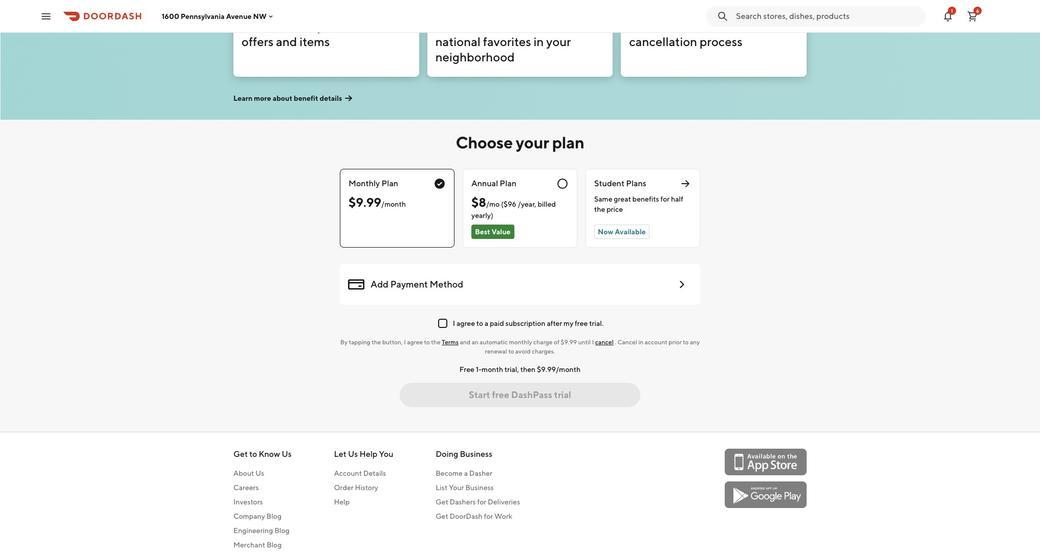 Task type: describe. For each thing, give the bounding box(es) containing it.
now available
[[598, 228, 646, 236]]

plan for $9.99
[[382, 179, 398, 188]]

1 horizontal spatial agree
[[457, 319, 475, 328]]

an
[[472, 338, 478, 346]]

for for deliveries
[[477, 498, 486, 506]]

careers
[[233, 484, 259, 492]]

company
[[233, 512, 265, 521]]

learn
[[233, 94, 252, 102]]

items
[[300, 34, 330, 49]]

. cancel in account prior to any renewal to avoid charges.
[[485, 338, 700, 355]]

get doordash for work link
[[436, 511, 520, 522]]

charge
[[533, 338, 553, 346]]

1 horizontal spatial $9.99
[[561, 338, 577, 346]]

in inside ". cancel in account prior to any renewal to avoid charges."
[[638, 338, 643, 346]]

choose your plan
[[456, 133, 584, 152]]

help link
[[334, 497, 393, 507]]

merchant blog link
[[233, 540, 292, 550]]

/month
[[381, 200, 406, 208]]

cancel
[[617, 338, 637, 346]]

trial,
[[505, 365, 519, 374]]

0 horizontal spatial i
[[404, 338, 406, 346]]

your inside thousands of local and national favorites in your neighborhood
[[546, 34, 571, 49]]

1600 pennsylvania avenue nw button
[[162, 12, 275, 20]]

my
[[564, 319, 573, 328]]

monthly
[[349, 179, 380, 188]]

engineering blog
[[233, 527, 289, 535]]

national
[[435, 34, 481, 49]]

careers link
[[233, 483, 292, 493]]

about
[[233, 469, 254, 478]]

free
[[575, 319, 588, 328]]

get dashers for deliveries link
[[436, 497, 520, 507]]

blog for engineering blog
[[274, 527, 289, 535]]

no
[[629, 19, 646, 33]]

details
[[363, 469, 386, 478]]

no contracts and seamless cancellation process
[[629, 19, 777, 49]]

and inside thousands of local and national favorites in your neighborhood
[[541, 19, 562, 33]]

account
[[334, 469, 362, 478]]

monthly plan
[[349, 179, 398, 188]]

contracts
[[649, 19, 701, 33]]

button,
[[382, 338, 403, 346]]

investors
[[233, 498, 263, 506]]

yearly)
[[471, 211, 493, 220]]

($96
[[501, 200, 516, 208]]

blog for merchant blog
[[267, 541, 282, 549]]

doing
[[436, 449, 458, 459]]

Store search: begin typing to search for stores available on DoorDash text field
[[736, 10, 919, 22]]

open menu image
[[40, 10, 52, 22]]

and inside members-only exclusive offers and items
[[276, 34, 297, 49]]

in inside thousands of local and national favorites in your neighborhood
[[534, 34, 544, 49]]

trial.
[[589, 319, 604, 328]]

to left know
[[249, 449, 257, 459]]

.
[[615, 338, 616, 346]]

value
[[492, 228, 511, 236]]

avenue
[[226, 12, 252, 20]]

learn more about benefit details
[[233, 94, 342, 102]]

best
[[475, 228, 490, 236]]

process
[[700, 34, 742, 49]]

free 1-month trial, then $9.99/month
[[459, 365, 581, 374]]

account details link
[[334, 468, 393, 479]]

seamless
[[727, 19, 777, 33]]

i agree to a paid subscription after my free trial.
[[453, 319, 604, 328]]

list your business
[[436, 484, 494, 492]]

$8
[[471, 195, 486, 209]]

for inside same great benefits for half the price
[[660, 195, 670, 203]]

thousands of local and national favorites in your neighborhood
[[435, 19, 571, 64]]

list
[[436, 484, 447, 492]]

paid
[[490, 319, 504, 328]]

company blog
[[233, 512, 282, 521]]

a inside become a dasher link
[[464, 469, 468, 478]]

become
[[436, 469, 463, 478]]

1600 pennsylvania avenue nw
[[162, 12, 267, 20]]

avoid
[[515, 348, 531, 355]]

engineering
[[233, 527, 273, 535]]

annual plan
[[471, 179, 516, 188]]

$9.99/month
[[537, 365, 581, 374]]

order history
[[334, 484, 378, 492]]

available
[[615, 228, 646, 236]]

benefits
[[632, 195, 659, 203]]

about
[[273, 94, 292, 102]]

great
[[614, 195, 631, 203]]

plan
[[552, 133, 584, 152]]

order
[[334, 484, 353, 492]]

get for get doordash for work
[[436, 512, 448, 521]]

to left 'avoid'
[[508, 348, 514, 355]]

0 vertical spatial $9.99
[[349, 195, 381, 209]]

thousands
[[435, 19, 496, 33]]

account
[[645, 338, 667, 346]]

choose
[[456, 133, 513, 152]]

nw
[[253, 12, 267, 20]]

dasher
[[469, 469, 492, 478]]

members-
[[242, 19, 300, 33]]

renewal
[[485, 348, 507, 355]]

0 horizontal spatial the
[[372, 338, 381, 346]]

history
[[355, 484, 378, 492]]

engineering blog link
[[233, 526, 292, 536]]



Task type: locate. For each thing, give the bounding box(es) containing it.
subscription
[[505, 319, 545, 328]]

get for get dashers for deliveries
[[436, 498, 448, 506]]

2 horizontal spatial the
[[594, 205, 605, 213]]

us right the let
[[348, 449, 358, 459]]

best value
[[475, 228, 511, 236]]

get for get to know us
[[233, 449, 248, 459]]

1 horizontal spatial a
[[485, 319, 488, 328]]

get inside get doordash for work link
[[436, 512, 448, 521]]

1 vertical spatial in
[[638, 338, 643, 346]]

5 items, open order cart image
[[966, 10, 979, 22]]

details
[[320, 94, 342, 102]]

get left doordash
[[436, 512, 448, 521]]

about us link
[[233, 468, 292, 479]]

deliveries
[[488, 498, 520, 506]]

in
[[534, 34, 544, 49], [638, 338, 643, 346]]

/mo
[[486, 200, 500, 208]]

2 horizontal spatial i
[[592, 338, 594, 346]]

for left work
[[484, 512, 493, 521]]

0 vertical spatial agree
[[457, 319, 475, 328]]

know
[[259, 449, 280, 459]]

1
[[951, 7, 953, 14]]

us
[[282, 449, 292, 459], [348, 449, 358, 459], [255, 469, 264, 478]]

offers
[[242, 34, 274, 49]]

1 horizontal spatial us
[[282, 449, 292, 459]]

add payment method
[[371, 279, 463, 290]]

us right know
[[282, 449, 292, 459]]

for for work
[[484, 512, 493, 521]]

neighborhood
[[435, 50, 515, 64]]

$9.99
[[349, 195, 381, 209], [561, 338, 577, 346]]

same great benefits for half the price
[[594, 195, 683, 213]]

get inside get dashers for deliveries link
[[436, 498, 448, 506]]

1 vertical spatial a
[[464, 469, 468, 478]]

favorites
[[483, 34, 531, 49]]

cancellation
[[629, 34, 697, 49]]

let
[[334, 449, 346, 459]]

6
[[976, 7, 979, 14]]

2 vertical spatial for
[[484, 512, 493, 521]]

/mo ($96 /year, billed yearly)
[[471, 200, 556, 220]]

work
[[494, 512, 512, 521]]

doing business
[[436, 449, 492, 459]]

a left paid
[[485, 319, 488, 328]]

dashers
[[450, 498, 476, 506]]

i right button,
[[404, 338, 406, 346]]

0 vertical spatial blog
[[266, 512, 282, 521]]

1 vertical spatial help
[[334, 498, 350, 506]]

$9.99 down monthly
[[349, 195, 381, 209]]

until
[[578, 338, 591, 346]]

business up become a dasher link at the bottom of the page
[[460, 449, 492, 459]]

0 horizontal spatial us
[[255, 469, 264, 478]]

1 horizontal spatial the
[[431, 338, 440, 346]]

0 vertical spatial of
[[498, 19, 509, 33]]

6 button
[[962, 6, 983, 26]]

0 horizontal spatial of
[[498, 19, 509, 33]]

us up careers link at the bottom left of the page
[[255, 469, 264, 478]]

get to know us
[[233, 449, 292, 459]]

i right until
[[592, 338, 594, 346]]

1 vertical spatial for
[[477, 498, 486, 506]]

the inside same great benefits for half the price
[[594, 205, 605, 213]]

price
[[607, 205, 623, 213]]

1 vertical spatial $9.99
[[561, 338, 577, 346]]

blog inside merchant blog link
[[267, 541, 282, 549]]

business
[[460, 449, 492, 459], [465, 484, 494, 492]]

get up "about"
[[233, 449, 248, 459]]

0 horizontal spatial $9.99
[[349, 195, 381, 209]]

the down same
[[594, 205, 605, 213]]

blog down 'engineering blog' link at left
[[267, 541, 282, 549]]

0 vertical spatial a
[[485, 319, 488, 328]]

1 horizontal spatial of
[[554, 338, 559, 346]]

0 horizontal spatial help
[[334, 498, 350, 506]]

of up 'favorites'
[[498, 19, 509, 33]]

benefit
[[294, 94, 318, 102]]

help
[[360, 449, 377, 459], [334, 498, 350, 506]]

after
[[547, 319, 562, 328]]

for up get doordash for work link
[[477, 498, 486, 506]]

and inside no contracts and seamless cancellation process
[[703, 19, 725, 33]]

1 vertical spatial agree
[[407, 338, 423, 346]]

1 horizontal spatial i
[[453, 319, 455, 328]]

2 plan from the left
[[500, 179, 516, 188]]

cancel
[[595, 338, 614, 346]]

by
[[340, 338, 348, 346]]

in right "cancel"
[[638, 338, 643, 346]]

and
[[541, 19, 562, 33], [703, 19, 725, 33], [276, 34, 297, 49], [460, 338, 470, 346]]

and left an
[[460, 338, 470, 346]]

0 vertical spatial for
[[660, 195, 670, 203]]

1-
[[476, 365, 482, 374]]

tapping
[[349, 338, 370, 346]]

1 horizontal spatial help
[[360, 449, 377, 459]]

doordash
[[450, 512, 482, 521]]

for left half
[[660, 195, 670, 203]]

blog down investors link
[[266, 512, 282, 521]]

blog inside 'engineering blog' link
[[274, 527, 289, 535]]

and right the local
[[541, 19, 562, 33]]

annual
[[471, 179, 498, 188]]

a up list your business at the left of the page
[[464, 469, 468, 478]]

help down order
[[334, 498, 350, 506]]

to left the any
[[683, 338, 689, 346]]

0 vertical spatial your
[[546, 34, 571, 49]]

plans
[[626, 179, 646, 188]]

blog for company blog
[[266, 512, 282, 521]]

your
[[546, 34, 571, 49], [516, 133, 549, 152]]

and up "process"
[[703, 19, 725, 33]]

to
[[476, 319, 483, 328], [424, 338, 430, 346], [683, 338, 689, 346], [508, 348, 514, 355], [249, 449, 257, 459]]

plan up ($96 on the left top
[[500, 179, 516, 188]]

become a dasher link
[[436, 468, 520, 479]]

1 horizontal spatial in
[[638, 338, 643, 346]]

0 vertical spatial in
[[534, 34, 544, 49]]

notification bell image
[[942, 10, 954, 22]]

members-only exclusive offers and items
[[242, 19, 377, 49]]

blog
[[266, 512, 282, 521], [274, 527, 289, 535], [267, 541, 282, 549]]

1 vertical spatial get
[[436, 498, 448, 506]]

us for let us help you
[[348, 449, 358, 459]]

us for about us
[[255, 469, 264, 478]]

1 vertical spatial blog
[[274, 527, 289, 535]]

1 vertical spatial business
[[465, 484, 494, 492]]

student plans
[[594, 179, 646, 188]]

blog inside company blog link
[[266, 512, 282, 521]]

plan up /month
[[382, 179, 398, 188]]

and down members-
[[276, 34, 297, 49]]

1 vertical spatial of
[[554, 338, 559, 346]]

to left paid
[[476, 319, 483, 328]]

account details
[[334, 469, 386, 478]]

agree right button,
[[407, 338, 423, 346]]

the left the terms link
[[431, 338, 440, 346]]

payment
[[390, 279, 428, 290]]

of right charge
[[554, 338, 559, 346]]

0 horizontal spatial agree
[[407, 338, 423, 346]]

prior
[[669, 338, 682, 346]]

$9.99 left until
[[561, 338, 577, 346]]

2 vertical spatial get
[[436, 512, 448, 521]]

help left you
[[360, 449, 377, 459]]

to left the terms link
[[424, 338, 430, 346]]

order history link
[[334, 483, 393, 493]]

your
[[449, 484, 464, 492]]

get down list
[[436, 498, 448, 506]]

1 plan from the left
[[382, 179, 398, 188]]

company blog link
[[233, 511, 292, 522]]

1600
[[162, 12, 179, 20]]

1 horizontal spatial plan
[[500, 179, 516, 188]]

plan for $8
[[500, 179, 516, 188]]

in down the local
[[534, 34, 544, 49]]

any
[[690, 338, 700, 346]]

0 vertical spatial business
[[460, 449, 492, 459]]

same
[[594, 195, 612, 203]]

get
[[233, 449, 248, 459], [436, 498, 448, 506], [436, 512, 448, 521]]

merchant blog
[[233, 541, 282, 549]]

of inside thousands of local and national favorites in your neighborhood
[[498, 19, 509, 33]]

blog up merchant blog link
[[274, 527, 289, 535]]

get dashers for deliveries
[[436, 498, 520, 506]]

1 vertical spatial your
[[516, 133, 549, 152]]

by tapping the button, i agree to the terms and an automatic monthly charge of $9.99 until i cancel
[[340, 338, 614, 346]]

of
[[498, 19, 509, 33], [554, 338, 559, 346]]

2 vertical spatial blog
[[267, 541, 282, 549]]

merchant
[[233, 541, 265, 549]]

about us
[[233, 469, 264, 478]]

0 horizontal spatial a
[[464, 469, 468, 478]]

agree up an
[[457, 319, 475, 328]]

0 horizontal spatial plan
[[382, 179, 398, 188]]

the left button,
[[372, 338, 381, 346]]

0 vertical spatial get
[[233, 449, 248, 459]]

get doordash for work
[[436, 512, 512, 521]]

add
[[371, 279, 389, 290]]

terms
[[442, 338, 459, 346]]

business down dasher
[[465, 484, 494, 492]]

let us help you
[[334, 449, 393, 459]]

$9.99 /month
[[349, 195, 406, 209]]

0 vertical spatial help
[[360, 449, 377, 459]]

0 horizontal spatial in
[[534, 34, 544, 49]]

investors link
[[233, 497, 292, 507]]

i up terms
[[453, 319, 455, 328]]

2 horizontal spatial us
[[348, 449, 358, 459]]



Task type: vqa. For each thing, say whether or not it's contained in the screenshot.
Company Blog's Blog
yes



